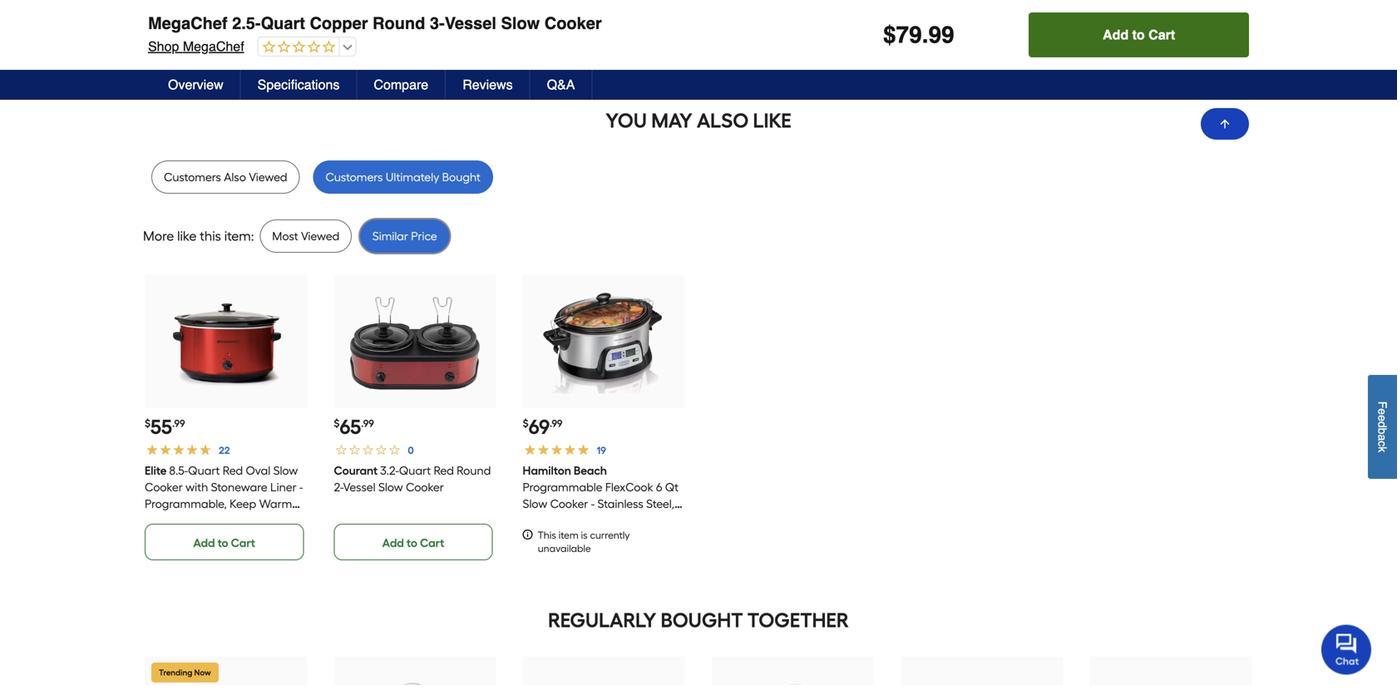 Task type: vqa. For each thing, say whether or not it's contained in the screenshot.
Types
no



Task type: locate. For each thing, give the bounding box(es) containing it.
this
[[538, 529, 556, 542]]

slow
[[501, 14, 540, 33], [273, 464, 298, 478], [378, 480, 403, 495], [523, 497, 548, 511]]

1 e from the top
[[1376, 408, 1389, 415]]

0 horizontal spatial quart
[[188, 464, 220, 478]]

1 vertical spatial programmable,
[[523, 530, 605, 544]]

3.2-quart red round 2-vessel slow cooker
[[334, 464, 491, 495]]

.99 inside $ 55 .99
[[172, 418, 185, 430]]

.99 inside $ 69 .99
[[550, 418, 563, 430]]

2 add to cart list item from the left
[[334, 0, 496, 77]]

1 .99 from the left
[[172, 418, 185, 430]]

quart inside 3.2-quart red round 2-vessel slow cooker
[[399, 464, 431, 478]]

add inside 55 list item
[[193, 536, 215, 550]]

more like this item :
[[143, 228, 254, 244]]

add to cart link for 55 list item
[[145, 524, 304, 561]]

1 vertical spatial oval
[[523, 514, 548, 528]]

1 horizontal spatial item
[[559, 529, 579, 542]]

viewed right most
[[301, 229, 339, 243]]

specifications button
[[241, 70, 357, 100]]

1 horizontal spatial red
[[434, 464, 454, 478]]

.99 for 69
[[550, 418, 563, 430]]

0 vertical spatial oval
[[246, 464, 270, 478]]

vessel down courant
[[343, 480, 375, 495]]

add to cart link for 1st add to cart list item from right
[[523, 41, 682, 77]]

trending
[[159, 668, 192, 678]]

customers left ultimately
[[326, 170, 383, 184]]

red inside 3.2-quart red round 2-vessel slow cooker
[[434, 464, 454, 478]]

1 horizontal spatial customers
[[326, 170, 383, 184]]

$ left . at top right
[[883, 22, 896, 48]]

slow inside hamilton beach programmable flexcook 6 qt slow cooker - stainless steel, oval shape, large size, programmable, lockable, cetlus safety listed
[[523, 497, 548, 511]]

gourmet
[[188, 514, 236, 528]]

$ for 55
[[145, 418, 151, 430]]

add to cart link up 'you'
[[523, 41, 682, 77]]

0 vertical spatial round
[[373, 14, 425, 33]]

0 horizontal spatial item
[[224, 228, 251, 244]]

1 horizontal spatial megachef 3-station residential buffet server/warming tray combination image
[[350, 682, 480, 685]]

add to cart
[[1103, 27, 1175, 42], [193, 53, 255, 67], [382, 53, 444, 67], [571, 53, 633, 67], [760, 53, 823, 67], [193, 536, 255, 550], [382, 536, 444, 550]]

compare
[[374, 77, 429, 92]]

viewed up :
[[249, 170, 287, 184]]

$
[[883, 22, 896, 48], [145, 418, 151, 430], [334, 418, 340, 430], [523, 418, 529, 430]]

large
[[590, 514, 621, 528]]

add
[[1103, 27, 1129, 42], [193, 53, 215, 67], [382, 53, 404, 67], [571, 53, 593, 67], [760, 53, 782, 67], [193, 536, 215, 550], [382, 536, 404, 550]]

$ up courant
[[334, 418, 340, 430]]

round left hamilton
[[457, 464, 491, 478]]

add to cart for second add to cart list item
[[382, 53, 444, 67]]

megachef 3-station residential buffet server/warming tray combination image
[[161, 682, 291, 685], [350, 682, 480, 685]]

quart up with
[[188, 464, 220, 478]]

.99
[[172, 418, 185, 430], [361, 418, 374, 430], [550, 418, 563, 430]]

add to cart for 1st add to cart list item from right
[[571, 53, 633, 67]]

99
[[929, 22, 954, 48]]

cart
[[1149, 27, 1175, 42], [231, 53, 255, 67], [420, 53, 444, 67], [609, 53, 633, 67], [798, 53, 823, 67], [231, 536, 255, 550], [420, 536, 444, 550]]

slow up reviews button
[[501, 14, 540, 33]]

programmable, down with
[[145, 497, 227, 511]]

customers up like
[[164, 170, 221, 184]]

add to cart for "65" 'list item'
[[382, 536, 444, 550]]

programmable,
[[145, 497, 227, 511], [523, 530, 605, 544]]

3 .99 from the left
[[550, 418, 563, 430]]

0 horizontal spatial red
[[223, 464, 243, 478]]

shop megachef
[[148, 39, 244, 54]]

$ 79 . 99
[[883, 22, 954, 48]]

model
[[173, 530, 206, 544]]

this item is currently unavailable
[[538, 529, 630, 555]]

vessel
[[445, 14, 497, 33], [343, 480, 375, 495]]

1 horizontal spatial add to cart list item
[[334, 0, 496, 77]]

quart up zero stars "image"
[[261, 14, 305, 33]]

1 vertical spatial vessel
[[343, 480, 375, 495]]

red right '3.2-'
[[434, 464, 454, 478]]

0 horizontal spatial stainless
[[239, 514, 285, 528]]

stainless
[[598, 497, 644, 511], [239, 514, 285, 528]]

regularly
[[548, 608, 656, 633]]

0 vertical spatial stainless
[[598, 497, 644, 511]]

$ for 65
[[334, 418, 340, 430]]

.99 up '8.5-'
[[172, 418, 185, 430]]

- right liner
[[299, 480, 303, 495]]

item inside this item is currently unavailable
[[559, 529, 579, 542]]

quart right courant
[[399, 464, 431, 478]]

bought
[[442, 170, 481, 184]]

0 vertical spatial -
[[299, 480, 303, 495]]

1 vertical spatial item
[[559, 529, 579, 542]]

programmable, down shape,
[[523, 530, 605, 544]]

regularly bought together
[[548, 608, 849, 633]]

add inside button
[[1103, 27, 1129, 42]]

add to cart link down keep
[[145, 524, 304, 561]]

keep
[[230, 497, 256, 511]]

1 red from the left
[[223, 464, 243, 478]]

like
[[753, 109, 792, 133]]

cooker inside 3.2-quart red round 2-vessel slow cooker
[[406, 480, 444, 495]]

megachef up 'shop megachef' at the top left of page
[[148, 14, 228, 33]]

item up unavailable
[[559, 529, 579, 542]]

2 red from the left
[[434, 464, 454, 478]]

0 horizontal spatial add to cart list item
[[145, 0, 307, 77]]

1 megachef 3-station residential buffet server/warming tray combination image from the left
[[161, 682, 291, 685]]

3-
[[430, 14, 445, 33]]

$ inside $ 55 .99
[[145, 418, 151, 430]]

1 vertical spatial round
[[457, 464, 491, 478]]

customers also viewed
[[164, 170, 287, 184]]

you may also like
[[606, 109, 792, 133]]

3.2-
[[380, 464, 399, 478]]

add to cart link inside 55 list item
[[145, 524, 304, 561]]

beach
[[574, 464, 607, 478]]

stainless down flexcook
[[598, 497, 644, 511]]

this
[[200, 228, 221, 244]]

megachef
[[148, 14, 228, 33], [183, 39, 244, 54]]

2 e from the top
[[1376, 415, 1389, 421]]

.99 up courant
[[361, 418, 374, 430]]

steel
[[145, 530, 170, 544]]

may
[[651, 109, 693, 133]]

specifications
[[258, 77, 340, 92]]

$ for 79
[[883, 22, 896, 48]]

add to cart link down 3-
[[334, 41, 493, 77]]

2 megachef 3-station residential buffet server/warming tray combination image from the left
[[350, 682, 480, 685]]

e up b
[[1376, 415, 1389, 421]]

add inside "65" 'list item'
[[382, 536, 404, 550]]

warm
[[259, 497, 292, 511]]

add to cart link for third add to cart list item from the right
[[145, 41, 304, 77]]

like
[[177, 228, 197, 244]]

0 vertical spatial viewed
[[249, 170, 287, 184]]

stoneware
[[211, 480, 267, 495]]

cooker
[[545, 14, 602, 33], [145, 480, 183, 495], [406, 480, 444, 495], [550, 497, 588, 511]]

0 horizontal spatial .99
[[172, 418, 185, 430]]

slow inside 3.2-quart red round 2-vessel slow cooker
[[378, 480, 403, 495]]

stainless inside hamilton beach programmable flexcook 6 qt slow cooker - stainless steel, oval shape, large size, programmable, lockable, cetlus safety listed
[[598, 497, 644, 511]]

2 horizontal spatial .99
[[550, 418, 563, 430]]

1 vertical spatial -
[[591, 497, 595, 511]]

to inside button
[[1132, 27, 1145, 42]]

cooker inside hamilton beach programmable flexcook 6 qt slow cooker - stainless steel, oval shape, large size, programmable, lockable, cetlus safety listed
[[550, 497, 588, 511]]

2 .99 from the left
[[361, 418, 374, 430]]

a
[[1376, 434, 1389, 441]]

stainless down warm
[[239, 514, 285, 528]]

e up "d"
[[1376, 408, 1389, 415]]

add to cart link
[[145, 41, 304, 77], [334, 41, 493, 77], [523, 41, 682, 77], [712, 41, 871, 77], [145, 524, 304, 561], [334, 524, 493, 561]]

1 add to cart list item from the left
[[145, 0, 307, 77]]

add to cart inside "65" 'list item'
[[382, 536, 444, 550]]

1 horizontal spatial also
[[697, 109, 749, 133]]

round left 3-
[[373, 14, 425, 33]]

f
[[1376, 401, 1389, 408]]

1 horizontal spatial vessel
[[445, 14, 497, 33]]

megachef down the 2.5-
[[183, 39, 244, 54]]

0 horizontal spatial oval
[[246, 464, 270, 478]]

hamilton
[[523, 464, 571, 478]]

0 horizontal spatial also
[[224, 170, 246, 184]]

unavailable
[[538, 543, 591, 555]]

0 horizontal spatial programmable,
[[145, 497, 227, 511]]

.99 inside $ 65 .99
[[361, 418, 374, 430]]

slow up liner
[[273, 464, 298, 478]]

oval up stoneware
[[246, 464, 270, 478]]

red
[[223, 464, 243, 478], [434, 464, 454, 478]]

also up more like this item :
[[224, 170, 246, 184]]

cart inside "65" 'list item'
[[420, 536, 444, 550]]

listed
[[600, 547, 631, 561]]

quart inside 8.5-quart red oval slow cooker with stoneware liner - programmable, keep warm setting, gourmet stainless steel model
[[188, 464, 220, 478]]

0 horizontal spatial megachef 3-station residential buffet server/warming tray combination image
[[161, 682, 291, 685]]

0 horizontal spatial -
[[299, 480, 303, 495]]

cart inside button
[[1149, 27, 1175, 42]]

$ inside $ 65 .99
[[334, 418, 340, 430]]

qt
[[665, 480, 679, 495]]

$ 55 .99
[[145, 415, 185, 439]]

3 add to cart list item from the left
[[523, 0, 685, 77]]

1 horizontal spatial .99
[[361, 418, 374, 430]]

quart
[[261, 14, 305, 33], [188, 464, 220, 478], [399, 464, 431, 478]]

oval up 'this'
[[523, 514, 548, 528]]

.99 up hamilton
[[550, 418, 563, 430]]

q&a button
[[530, 70, 593, 100]]

elite 8.5-quart red oval slow cooker with stoneware liner - programmable, keep warm setting, gourmet stainless steel model image
[[161, 277, 291, 407]]

0 vertical spatial programmable,
[[145, 497, 227, 511]]

add to cart inside 55 list item
[[193, 536, 255, 550]]

$ up the elite
[[145, 418, 151, 430]]

add to cart link down the 2.5-
[[145, 41, 304, 77]]

add to cart button
[[1029, 12, 1249, 57]]

add to cart inside button
[[1103, 27, 1175, 42]]

nostalgia vintage 6-quart electric ice cream maker image
[[728, 682, 858, 685]]

size,
[[623, 514, 647, 528]]

add to cart list item
[[145, 0, 307, 77], [334, 0, 496, 77], [523, 0, 685, 77]]

1 horizontal spatial viewed
[[301, 229, 339, 243]]

to inside 55 list item
[[218, 536, 228, 550]]

e
[[1376, 408, 1389, 415], [1376, 415, 1389, 421]]

1 horizontal spatial -
[[591, 497, 595, 511]]

0 vertical spatial item
[[224, 228, 251, 244]]

- inside hamilton beach programmable flexcook 6 qt slow cooker - stainless steel, oval shape, large size, programmable, lockable, cetlus safety listed
[[591, 497, 595, 511]]

- up large
[[591, 497, 595, 511]]

also left "like"
[[697, 109, 749, 133]]

0 vertical spatial also
[[697, 109, 749, 133]]

f e e d b a c k button
[[1368, 375, 1397, 479]]

2 horizontal spatial add to cart list item
[[523, 0, 685, 77]]

1 horizontal spatial round
[[457, 464, 491, 478]]

1 customers from the left
[[164, 170, 221, 184]]

oval
[[246, 464, 270, 478], [523, 514, 548, 528]]

add to cart link down 3.2-quart red round 2-vessel slow cooker
[[334, 524, 493, 561]]

trending now link
[[145, 657, 307, 685]]

red up stoneware
[[223, 464, 243, 478]]

1 horizontal spatial programmable,
[[523, 530, 605, 544]]

overview button
[[151, 70, 241, 100]]

chat invite button image
[[1322, 624, 1372, 675]]

reviews
[[463, 77, 513, 92]]

1 horizontal spatial oval
[[523, 514, 548, 528]]

2 customers from the left
[[326, 170, 383, 184]]

shape,
[[550, 514, 587, 528]]

arrow up image
[[1218, 117, 1232, 131]]

round inside 3.2-quart red round 2-vessel slow cooker
[[457, 464, 491, 478]]

-
[[299, 480, 303, 495], [591, 497, 595, 511]]

customers for customers also viewed
[[326, 170, 383, 184]]

price
[[411, 229, 437, 243]]

add to cart for third add to cart list item from the right
[[193, 53, 255, 67]]

item right this
[[224, 228, 251, 244]]

slow down '3.2-'
[[378, 480, 403, 495]]

0 horizontal spatial viewed
[[249, 170, 287, 184]]

currently
[[590, 529, 630, 542]]

0 horizontal spatial vessel
[[343, 480, 375, 495]]

1 vertical spatial viewed
[[301, 229, 339, 243]]

$ inside $ 69 .99
[[523, 418, 529, 430]]

similar
[[372, 229, 408, 243]]

add to cart link inside "65" 'list item'
[[334, 524, 493, 561]]

1 horizontal spatial stainless
[[598, 497, 644, 511]]

vessel up reviews
[[445, 14, 497, 33]]

quart for 55
[[188, 464, 220, 478]]

2 horizontal spatial quart
[[399, 464, 431, 478]]

1 vertical spatial stainless
[[239, 514, 285, 528]]

to
[[1132, 27, 1145, 42], [218, 53, 228, 67], [407, 53, 417, 67], [596, 53, 607, 67], [785, 53, 796, 67], [218, 536, 228, 550], [407, 536, 417, 550]]

to inside "65" 'list item'
[[407, 536, 417, 550]]

slow down programmable
[[523, 497, 548, 511]]

0 horizontal spatial customers
[[164, 170, 221, 184]]

red inside 8.5-quart red oval slow cooker with stoneware liner - programmable, keep warm setting, gourmet stainless steel model
[[223, 464, 243, 478]]

d
[[1376, 421, 1389, 428]]

$ up hamilton
[[523, 418, 529, 430]]



Task type: describe. For each thing, give the bounding box(es) containing it.
.99 for 55
[[172, 418, 185, 430]]

steel,
[[646, 497, 675, 511]]

b
[[1376, 428, 1389, 434]]

69
[[529, 415, 550, 439]]

most viewed
[[272, 229, 339, 243]]

cooker inside 8.5-quart red oval slow cooker with stoneware liner - programmable, keep warm setting, gourmet stainless steel model
[[145, 480, 183, 495]]

add to cart link for "65" 'list item'
[[334, 524, 493, 561]]

slow inside 8.5-quart red oval slow cooker with stoneware liner - programmable, keep warm setting, gourmet stainless steel model
[[273, 464, 298, 478]]

.
[[922, 22, 929, 48]]

q&a
[[547, 77, 575, 92]]

1 vertical spatial also
[[224, 170, 246, 184]]

vessel inside 3.2-quart red round 2-vessel slow cooker
[[343, 480, 375, 495]]

copper
[[310, 14, 368, 33]]

ultimately
[[386, 170, 439, 184]]

setting,
[[145, 514, 185, 528]]

6
[[656, 480, 662, 495]]

$ 69 .99
[[523, 415, 563, 439]]

compare button
[[357, 70, 446, 100]]

8.5-
[[169, 464, 188, 478]]

trending now
[[159, 668, 211, 678]]

reviews button
[[446, 70, 530, 100]]

oval inside hamilton beach programmable flexcook 6 qt slow cooker - stainless steel, oval shape, large size, programmable, lockable, cetlus safety listed
[[523, 514, 548, 528]]

courant 3.2-quart red round 2-vessel slow cooker image
[[350, 277, 480, 407]]

is
[[581, 529, 588, 542]]

55 list item
[[145, 275, 307, 561]]

lockable,
[[608, 530, 658, 544]]

1 vertical spatial megachef
[[183, 39, 244, 54]]

quart for 65
[[399, 464, 431, 478]]

add to cart for 55 list item
[[193, 536, 255, 550]]

most
[[272, 229, 298, 243]]

oval inside 8.5-quart red oval slow cooker with stoneware liner - programmable, keep warm setting, gourmet stainless steel model
[[246, 464, 270, 478]]

bought
[[661, 608, 743, 633]]

hamilton beach programmable flexcook 6 qt slow cooker - stainless steel, oval shape, large size, programmable, lockable, cetlus safety listed
[[523, 464, 679, 561]]

f e e d b a c k
[[1376, 401, 1389, 452]]

programmable, inside 8.5-quart red oval slow cooker with stoneware liner - programmable, keep warm setting, gourmet stainless steel model
[[145, 497, 227, 511]]

stainless inside 8.5-quart red oval slow cooker with stoneware liner - programmable, keep warm setting, gourmet stainless steel model
[[239, 514, 285, 528]]

customers ultimately bought
[[326, 170, 481, 184]]

1 horizontal spatial quart
[[261, 14, 305, 33]]

add to cart link up "like"
[[712, 41, 871, 77]]

2-
[[334, 480, 343, 495]]

more
[[143, 228, 174, 244]]

similar price
[[372, 229, 437, 243]]

shop
[[148, 39, 179, 54]]

$ 65 .99
[[334, 415, 374, 439]]

79
[[896, 22, 922, 48]]

elite
[[145, 464, 167, 478]]

:
[[251, 228, 254, 244]]

8.5-quart red oval slow cooker with stoneware liner - programmable, keep warm setting, gourmet stainless steel model
[[145, 464, 303, 544]]

69 list item
[[523, 275, 685, 561]]

megachef 3-station residential buffet server/warming tray combination image inside the trending now "link"
[[161, 682, 291, 685]]

- inside 8.5-quart red oval slow cooker with stoneware liner - programmable, keep warm setting, gourmet stainless steel model
[[299, 480, 303, 495]]

regularly bought together heading
[[143, 604, 1254, 637]]

with
[[186, 480, 208, 495]]

courant
[[334, 464, 378, 478]]

flexcook
[[605, 480, 653, 495]]

55
[[151, 415, 172, 439]]

0 horizontal spatial round
[[373, 14, 425, 33]]

cetlus
[[523, 547, 560, 561]]

add to cart link for second add to cart list item
[[334, 41, 493, 77]]

you
[[606, 109, 647, 133]]

0 vertical spatial megachef
[[148, 14, 228, 33]]

.99 for 65
[[361, 418, 374, 430]]

hamilton beach  programmable flexcook 6 qt slow cooker - stainless steel, oval shape, large size, programmable, lockable, cetlus safety listed image
[[539, 277, 669, 407]]

together
[[747, 608, 849, 633]]

65 list item
[[334, 275, 496, 561]]

zero stars image
[[258, 40, 336, 55]]

red for 65
[[434, 464, 454, 478]]

overview
[[168, 77, 223, 92]]

liner
[[270, 480, 297, 495]]

programmable, inside hamilton beach programmable flexcook 6 qt slow cooker - stainless steel, oval shape, large size, programmable, lockable, cetlus safety listed
[[523, 530, 605, 544]]

c
[[1376, 441, 1389, 447]]

customers for you may also like
[[164, 170, 221, 184]]

now
[[194, 668, 211, 678]]

red for 55
[[223, 464, 243, 478]]

cart inside 55 list item
[[231, 536, 255, 550]]

0 vertical spatial vessel
[[445, 14, 497, 33]]

megachef 2.5-quart copper round 3-vessel slow cooker
[[148, 14, 602, 33]]

2.5-
[[232, 14, 261, 33]]

programmable
[[523, 480, 603, 495]]

65
[[340, 415, 361, 439]]

k
[[1376, 447, 1389, 452]]

safety
[[563, 547, 597, 561]]

$ for 69
[[523, 418, 529, 430]]



